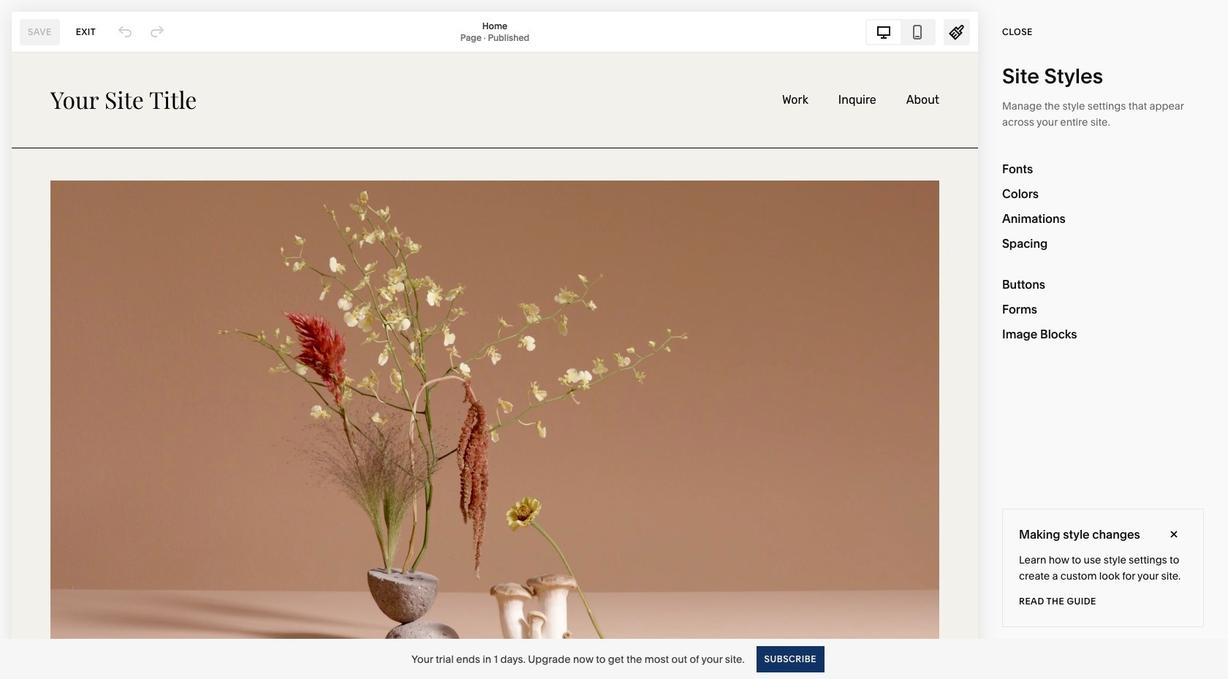Task type: locate. For each thing, give the bounding box(es) containing it.
mobile image
[[910, 24, 926, 40]]

tab list
[[868, 20, 935, 44]]



Task type: vqa. For each thing, say whether or not it's contained in the screenshot.
feature gate lock image
no



Task type: describe. For each thing, give the bounding box(es) containing it.
undo image
[[117, 24, 133, 40]]

cross small image
[[1167, 527, 1183, 543]]

style image
[[950, 24, 966, 40]]

desktop image
[[876, 24, 892, 40]]

redo image
[[149, 24, 165, 40]]



